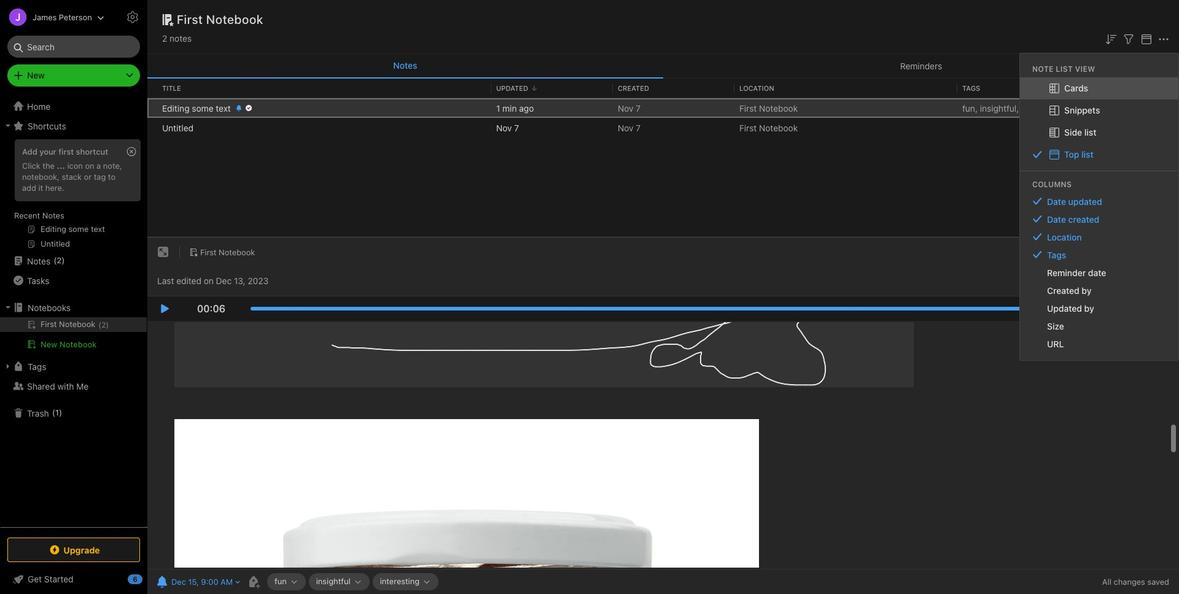 Task type: vqa. For each thing, say whether or not it's contained in the screenshot.
Notes inside the Group
yes



Task type: locate. For each thing, give the bounding box(es) containing it.
2 date from the top
[[1048, 214, 1067, 225]]

) inside trash ( 1 )
[[59, 408, 62, 418]]

by
[[1082, 286, 1092, 296], [1085, 303, 1095, 314]]

1 dropdown list menu from the top
[[1020, 77, 1179, 166]]

new notebook
[[41, 340, 97, 350]]

by inside "link"
[[1085, 303, 1095, 314]]

you
[[1082, 247, 1095, 257]]

0 vertical spatial 2
[[162, 33, 167, 44]]

0 vertical spatial list
[[1085, 127, 1097, 137]]

shared with me link
[[0, 377, 147, 396]]

13,
[[234, 276, 245, 286]]

None search field
[[16, 36, 131, 58]]

1 horizontal spatial dec
[[216, 276, 232, 286]]

notebook inside note window element
[[219, 247, 255, 257]]

list right "top" on the right top of the page
[[1082, 149, 1094, 160]]

row group containing editing some text
[[147, 98, 1180, 138]]

by up size link
[[1085, 303, 1095, 314]]

first notebook inside button
[[200, 247, 255, 257]]

( inside cell
[[99, 321, 101, 330]]

1 vertical spatial new
[[41, 340, 57, 350]]

insightful button
[[309, 574, 370, 591]]

1 vertical spatial 1
[[55, 408, 59, 418]]

expand note image
[[156, 245, 171, 260]]

1 horizontal spatial interesting
[[1022, 103, 1064, 113]]

2 vertical spatial 2
[[101, 321, 106, 330]]

tags up shared
[[28, 362, 46, 372]]

2 horizontal spatial tags
[[1048, 250, 1067, 260]]

0 vertical spatial (
[[54, 256, 57, 266]]

1 vertical spatial location
[[1048, 232, 1082, 243]]

notebooks
[[28, 303, 71, 313]]

1 vertical spatial list
[[1082, 149, 1094, 160]]

new notebook button
[[0, 337, 147, 352]]

group containing add your first shortcut
[[0, 136, 147, 256]]

( up tasks button
[[54, 256, 57, 266]]

url
[[1048, 339, 1064, 349]]

notes inside button
[[393, 60, 418, 71]]

) down notebooks link
[[106, 321, 109, 330]]

Search text field
[[16, 36, 131, 58]]

date down date updated
[[1048, 214, 1067, 225]]

list inside 'link'
[[1085, 127, 1097, 137]]

) inside notes ( 2 )
[[62, 256, 65, 266]]

created inside created by link
[[1048, 286, 1080, 296]]

tasks
[[27, 276, 49, 286]]

0 vertical spatial notes
[[393, 60, 418, 71]]

0 horizontal spatial 1
[[55, 408, 59, 418]]

6
[[133, 576, 137, 584]]

1 right trash in the bottom of the page
[[55, 408, 59, 418]]

location inside dropdown list menu
[[1048, 232, 1082, 243]]

url link
[[1020, 335, 1179, 353]]

james peterson
[[33, 12, 92, 22]]

interesting
[[1022, 103, 1064, 113], [380, 577, 420, 587]]

peterson
[[59, 12, 92, 22]]

date down 'columns'
[[1048, 196, 1067, 207]]

new
[[27, 70, 45, 80], [41, 340, 57, 350]]

tags up reminder
[[1048, 250, 1067, 260]]

1 vertical spatial dec
[[171, 578, 186, 587]]

0 vertical spatial by
[[1082, 286, 1092, 296]]

notes ( 2 )
[[27, 256, 65, 266]]

9:00
[[201, 578, 218, 587]]

1 vertical spatial on
[[204, 276, 214, 286]]

1 vertical spatial interesting
[[380, 577, 420, 587]]

nov 7
[[618, 103, 641, 113], [496, 123, 519, 133], [618, 123, 641, 133]]

2 left notes
[[162, 33, 167, 44]]

new up tags button
[[41, 340, 57, 350]]

interesting button
[[373, 574, 439, 591]]

dropdown list menu
[[1020, 77, 1179, 166], [1020, 193, 1179, 353]]

interesting Tag actions field
[[420, 578, 431, 587]]

title
[[162, 84, 181, 92]]

row group
[[147, 98, 1180, 138]]

list right "side"
[[1085, 127, 1097, 137]]

0 horizontal spatial dec
[[171, 578, 186, 587]]

1 vertical spatial 2
[[57, 256, 62, 266]]

)
[[62, 256, 65, 266], [106, 321, 109, 330], [59, 408, 62, 418]]

1 vertical spatial updated
[[1048, 303, 1083, 314]]

all
[[1103, 578, 1112, 587]]

group
[[0, 136, 147, 256]]

updated
[[1069, 196, 1103, 207]]

0 vertical spatial new
[[27, 70, 45, 80]]

0 vertical spatial interesting
[[1022, 103, 1064, 113]]

Add filters field
[[1122, 31, 1137, 47]]

1 vertical spatial by
[[1085, 303, 1095, 314]]

new inside button
[[41, 340, 57, 350]]

) for notes
[[62, 256, 65, 266]]

notes inside notes ( 2 )
[[27, 256, 51, 266]]

cell up new notebook button
[[0, 318, 147, 332]]

1 horizontal spatial updated
[[1048, 303, 1083, 314]]

0 vertical spatial 1
[[496, 103, 500, 113]]

2 vertical spatial (
[[52, 408, 55, 418]]

1 vertical spatial cell
[[0, 318, 147, 332]]

0 horizontal spatial on
[[85, 161, 94, 171]]

0 horizontal spatial 2
[[57, 256, 62, 266]]

new inside popup button
[[27, 70, 45, 80]]

) up tasks button
[[62, 256, 65, 266]]

1 horizontal spatial cell
[[147, 98, 157, 118]]

interesting down note at top right
[[1022, 103, 1064, 113]]

...
[[57, 161, 65, 171]]

fun, insightful, interesting
[[963, 103, 1064, 113]]

2 dropdown list menu from the top
[[1020, 193, 1179, 353]]

2 down notebooks link
[[101, 321, 106, 330]]

notebook,
[[22, 172, 60, 182]]

top
[[1065, 149, 1080, 160]]

0 vertical spatial dropdown list menu
[[1020, 77, 1179, 166]]

0 vertical spatial created
[[618, 84, 649, 92]]

notes
[[170, 33, 192, 44]]

or
[[84, 172, 92, 182]]

2 vertical spatial )
[[59, 408, 62, 418]]

on
[[85, 161, 94, 171], [204, 276, 214, 286]]

1 vertical spatial dropdown list menu
[[1020, 193, 1179, 353]]

tree
[[0, 96, 147, 527]]

some
[[192, 103, 214, 113]]

interesting right insightful tag actions field
[[380, 577, 420, 587]]

fun
[[275, 577, 287, 587]]

date
[[1089, 268, 1107, 278]]

dec left '13,' at the top of the page
[[216, 276, 232, 286]]

2 vertical spatial tags
[[28, 362, 46, 372]]

by down reminder date
[[1082, 286, 1092, 296]]

side list
[[1065, 127, 1097, 137]]

trash ( 1 )
[[27, 408, 62, 419]]

updated up min
[[496, 84, 528, 92]]

nov
[[618, 103, 634, 113], [496, 123, 512, 133], [618, 123, 634, 133]]

group inside tree
[[0, 136, 147, 256]]

0 vertical spatial on
[[85, 161, 94, 171]]

first notebook button
[[185, 244, 259, 261]]

1 horizontal spatial created
[[1048, 286, 1080, 296]]

2 up tasks button
[[57, 256, 62, 266]]

cell left editing
[[147, 98, 157, 118]]

0 horizontal spatial cell
[[0, 318, 147, 332]]

updated
[[496, 84, 528, 92], [1048, 303, 1083, 314]]

snippets
[[1065, 105, 1101, 115]]

2 vertical spatial notes
[[27, 256, 51, 266]]

note window element
[[147, 238, 1180, 595]]

tree containing home
[[0, 96, 147, 527]]

notes
[[393, 60, 418, 71], [42, 211, 64, 221], [27, 256, 51, 266]]

click the ...
[[22, 161, 65, 171]]

settings image
[[125, 10, 140, 25]]

first
[[177, 12, 203, 26], [740, 103, 757, 113], [740, 123, 757, 133], [200, 247, 217, 257]]

reminder date
[[1048, 268, 1107, 278]]

1
[[496, 103, 500, 113], [55, 408, 59, 418]]

0 horizontal spatial updated
[[496, 84, 528, 92]]

1 vertical spatial notes
[[42, 211, 64, 221]]

2
[[162, 33, 167, 44], [57, 256, 62, 266], [101, 321, 106, 330]]

text
[[216, 103, 231, 113]]

( inside trash ( 1 )
[[52, 408, 55, 418]]

( right trash in the bottom of the page
[[52, 408, 55, 418]]

Account field
[[0, 5, 104, 29]]

add filters image
[[1122, 32, 1137, 47]]

) right trash in the bottom of the page
[[59, 408, 62, 418]]

1 date from the top
[[1048, 196, 1067, 207]]

editing some text
[[162, 103, 231, 113]]

more actions image
[[1157, 32, 1172, 47]]

cards menu item
[[1020, 77, 1179, 99]]

created
[[618, 84, 649, 92], [1048, 286, 1080, 296]]

cell
[[147, 98, 157, 118], [0, 318, 147, 332]]

insightful
[[316, 577, 351, 587]]

0 vertical spatial tags
[[963, 84, 981, 92]]

1 inside trash ( 1 )
[[55, 408, 59, 418]]

add
[[22, 147, 37, 157]]

date created link
[[1020, 211, 1179, 228]]

updated inside updated by "link"
[[1048, 303, 1083, 314]]

View options field
[[1137, 31, 1154, 47]]

1 horizontal spatial on
[[204, 276, 214, 286]]

top list
[[1065, 149, 1094, 160]]

by for created by
[[1082, 286, 1092, 296]]

0 vertical spatial updated
[[496, 84, 528, 92]]

( down notebooks link
[[99, 321, 101, 330]]

0 horizontal spatial tags
[[28, 362, 46, 372]]

new for new
[[27, 70, 45, 80]]

1 vertical spatial tags
[[1048, 250, 1067, 260]]

2 horizontal spatial 2
[[162, 33, 167, 44]]

0 vertical spatial date
[[1048, 196, 1067, 207]]

notes for notes ( 2 )
[[27, 256, 51, 266]]

1 horizontal spatial location
[[1048, 232, 1082, 243]]

( inside notes ( 2 )
[[54, 256, 57, 266]]

1 horizontal spatial 2
[[101, 321, 106, 330]]

shortcuts
[[28, 121, 66, 131]]

0 vertical spatial )
[[62, 256, 65, 266]]

list for top list
[[1082, 149, 1094, 160]]

1 left min
[[496, 103, 500, 113]]

1 vertical spatial (
[[99, 321, 101, 330]]

1 vertical spatial )
[[106, 321, 109, 330]]

dec 15, 9:00 am
[[171, 578, 233, 587]]

new up home
[[27, 70, 45, 80]]

on left a
[[85, 161, 94, 171]]

) inside new notebook "group"
[[106, 321, 109, 330]]

00:06
[[197, 304, 226, 315]]

updated down created by
[[1048, 303, 1083, 314]]

updated by
[[1048, 303, 1095, 314]]

dec left 15, on the left bottom of the page
[[171, 578, 186, 587]]

1 vertical spatial date
[[1048, 214, 1067, 225]]

notebook
[[206, 12, 264, 26], [759, 103, 798, 113], [759, 123, 798, 133], [219, 247, 255, 257], [60, 340, 97, 350]]

new for new notebook
[[41, 340, 57, 350]]

reminder date link
[[1020, 264, 1179, 282]]

0 horizontal spatial created
[[618, 84, 649, 92]]

0 vertical spatial location
[[740, 84, 775, 92]]

1 vertical spatial created
[[1048, 286, 1080, 296]]

edited
[[176, 276, 201, 286]]

dec
[[216, 276, 232, 286], [171, 578, 186, 587]]

add
[[22, 183, 36, 193]]

tags
[[963, 84, 981, 92], [1048, 250, 1067, 260], [28, 362, 46, 372]]

tags up fun,
[[963, 84, 981, 92]]

location
[[740, 84, 775, 92], [1048, 232, 1082, 243]]

tab list
[[147, 54, 1180, 79]]

0 horizontal spatial interesting
[[380, 577, 420, 587]]

on right edited
[[204, 276, 214, 286]]



Task type: describe. For each thing, give the bounding box(es) containing it.
insightful Tag actions field
[[351, 578, 362, 587]]

More actions field
[[1157, 31, 1172, 47]]

upgrade button
[[7, 538, 140, 563]]

the
[[43, 161, 55, 171]]

click
[[22, 161, 40, 171]]

saved
[[1148, 578, 1170, 587]]

1 min ago
[[496, 103, 534, 113]]

2023
[[248, 276, 269, 286]]

0 vertical spatial cell
[[147, 98, 157, 118]]

shortcut
[[76, 147, 108, 157]]

ago
[[519, 103, 534, 113]]

icon
[[67, 161, 83, 171]]

new button
[[7, 65, 140, 87]]

Note Editor text field
[[147, 321, 1180, 570]]

all changes saved
[[1103, 578, 1170, 587]]

trash
[[27, 408, 49, 419]]

created for created
[[618, 84, 649, 92]]

interesting inside button
[[380, 577, 420, 587]]

columns
[[1033, 180, 1072, 189]]

dropdown list menu containing date updated
[[1020, 193, 1179, 353]]

insightful,
[[980, 103, 1019, 113]]

tag
[[94, 172, 106, 182]]

location link
[[1020, 228, 1179, 246]]

new notebook group
[[0, 318, 147, 357]]

icon on a note, notebook, stack or tag to add it here.
[[22, 161, 122, 193]]

Edit reminder field
[[154, 574, 242, 591]]

created for created by
[[1048, 286, 1080, 296]]

0 horizontal spatial location
[[740, 84, 775, 92]]

note,
[[103, 161, 122, 171]]

2 notes
[[162, 33, 192, 44]]

dec inside popup button
[[171, 578, 186, 587]]

here.
[[45, 183, 64, 193]]

notebooks link
[[0, 298, 147, 318]]

stack
[[62, 172, 82, 182]]

cards
[[1065, 83, 1089, 93]]

snippets link
[[1020, 99, 1179, 122]]

date for date created
[[1048, 214, 1067, 225]]

reminder
[[1048, 268, 1086, 278]]

tasks button
[[0, 271, 147, 291]]

get
[[28, 574, 42, 585]]

fun button
[[267, 574, 306, 591]]

expand tags image
[[3, 362, 13, 372]]

size
[[1048, 321, 1065, 332]]

( for notes
[[54, 256, 57, 266]]

notebook inside "group"
[[60, 340, 97, 350]]

date created
[[1048, 214, 1100, 225]]

) for trash
[[59, 408, 62, 418]]

to
[[108, 172, 116, 182]]

on inside note window element
[[204, 276, 214, 286]]

updated for updated
[[496, 84, 528, 92]]

date for date updated
[[1048, 196, 1067, 207]]

last edited on dec 13, 2023
[[157, 276, 269, 286]]

reminders button
[[664, 54, 1180, 79]]

on inside icon on a note, notebook, stack or tag to add it here.
[[85, 161, 94, 171]]

( 2 )
[[99, 321, 109, 330]]

tags link
[[1020, 246, 1179, 264]]

recent
[[14, 211, 40, 221]]

am
[[221, 578, 233, 587]]

list
[[1056, 64, 1073, 74]]

untitled
[[162, 123, 194, 133]]

list for side list
[[1085, 127, 1097, 137]]

recent notes
[[14, 211, 64, 221]]

changes
[[1114, 578, 1146, 587]]

Help and Learning task checklist field
[[0, 570, 147, 590]]

side list link
[[1020, 122, 1179, 144]]

a
[[97, 161, 101, 171]]

date updated link
[[1020, 193, 1179, 211]]

note
[[1033, 64, 1054, 74]]

shared with me
[[27, 381, 89, 392]]

fun,
[[963, 103, 978, 113]]

dec 15, 9:00 am button
[[154, 574, 234, 591]]

Sort options field
[[1104, 31, 1119, 47]]

tab list containing notes
[[147, 54, 1180, 79]]

expand notebooks image
[[3, 303, 13, 313]]

reminders
[[901, 61, 943, 71]]

add your first shortcut
[[22, 147, 108, 157]]

2 inside notes ( 2 )
[[57, 256, 62, 266]]

cell containing (
[[0, 318, 147, 332]]

side
[[1065, 127, 1083, 137]]

click to collapse image
[[143, 572, 152, 587]]

first
[[59, 147, 74, 157]]

updated by link
[[1020, 300, 1179, 317]]

15,
[[188, 578, 199, 587]]

upgrade
[[63, 545, 100, 556]]

home
[[27, 101, 51, 112]]

0 vertical spatial dec
[[216, 276, 232, 286]]

created by
[[1048, 286, 1092, 296]]

( for trash
[[52, 408, 55, 418]]

shared
[[27, 381, 55, 392]]

size link
[[1020, 317, 1179, 335]]

2 inside cell
[[101, 321, 106, 330]]

only
[[1063, 247, 1080, 257]]

shortcuts button
[[0, 116, 147, 136]]

fun Tag actions field
[[287, 578, 298, 587]]

notes button
[[147, 54, 664, 79]]

editing
[[162, 103, 190, 113]]

tags inside button
[[28, 362, 46, 372]]

tags button
[[0, 357, 147, 377]]

james
[[33, 12, 57, 22]]

first inside button
[[200, 247, 217, 257]]

cards link
[[1020, 77, 1179, 99]]

add tag image
[[246, 575, 261, 590]]

1 horizontal spatial tags
[[963, 84, 981, 92]]

notes for notes
[[393, 60, 418, 71]]

created by link
[[1020, 282, 1179, 300]]

me
[[76, 381, 89, 392]]

get started
[[28, 574, 73, 585]]

only you
[[1063, 247, 1095, 257]]

view
[[1076, 64, 1096, 74]]

dropdown list menu containing cards
[[1020, 77, 1179, 166]]

min
[[503, 103, 517, 113]]

by for updated by
[[1085, 303, 1095, 314]]

updated for updated by
[[1048, 303, 1083, 314]]

1 horizontal spatial 1
[[496, 103, 500, 113]]

date updated
[[1048, 196, 1103, 207]]



